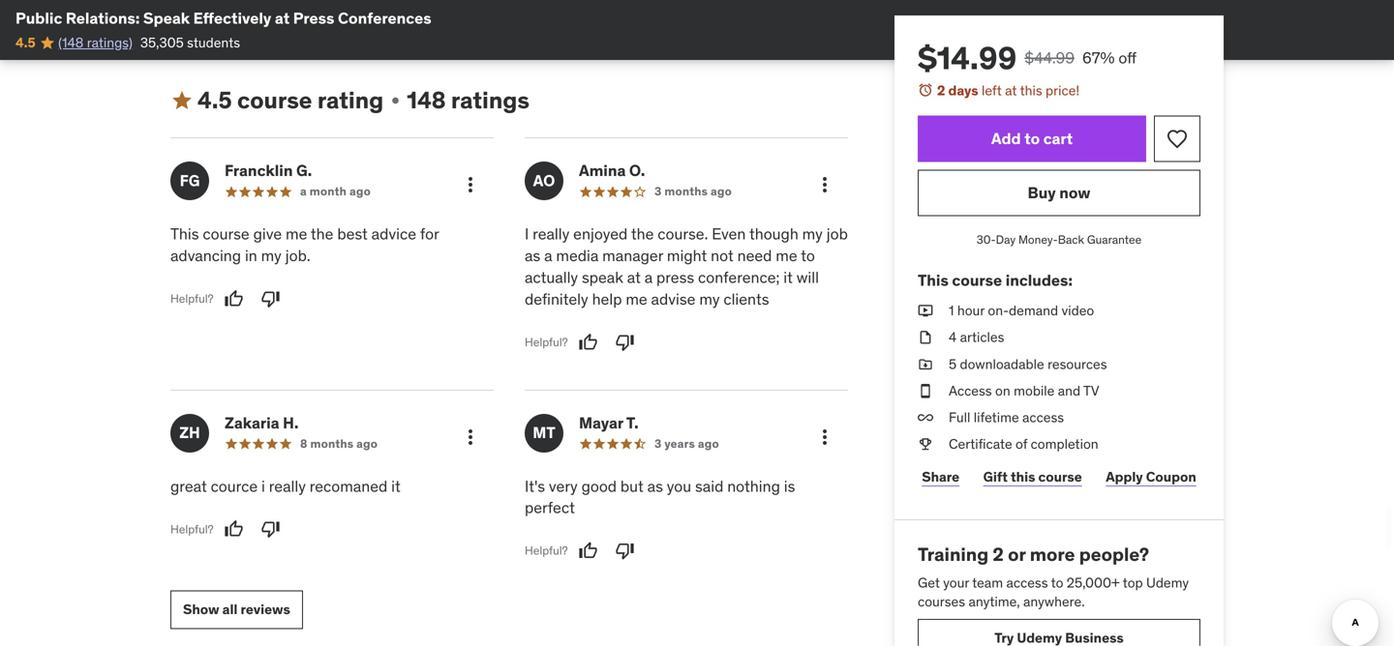 Task type: vqa. For each thing, say whether or not it's contained in the screenshot.
2
yes



Task type: locate. For each thing, give the bounding box(es) containing it.
it right recomaned
[[391, 477, 401, 497]]

2
[[937, 82, 945, 99], [993, 543, 1004, 567]]

0 horizontal spatial at
[[275, 8, 290, 28]]

1 horizontal spatial as
[[647, 477, 663, 497]]

really right the i
[[533, 224, 570, 244]]

cource
[[211, 477, 258, 497]]

and
[[1058, 382, 1081, 400]]

at down the manager
[[627, 268, 641, 288]]

to inside training 2 or more people? get your team access to 25,000+ top udemy courses anytime, anywhere.
[[1051, 575, 1064, 592]]

ago up even
[[711, 184, 732, 199]]

1
[[949, 302, 954, 320]]

0 vertical spatial me
[[286, 224, 307, 244]]

course up francklin g.
[[237, 86, 312, 115]]

mayar t.
[[579, 413, 639, 433]]

2 horizontal spatial me
[[776, 246, 798, 266]]

1 horizontal spatial really
[[533, 224, 570, 244]]

to left 'cart'
[[1025, 129, 1040, 149]]

alarm image
[[918, 82, 933, 98]]

media
[[556, 246, 599, 266]]

a up actually
[[544, 246, 552, 266]]

gift
[[983, 468, 1008, 486]]

2 horizontal spatial at
[[1005, 82, 1017, 99]]

35,305 students
[[140, 34, 240, 51]]

3 years ago
[[655, 437, 719, 452]]

0 horizontal spatial months
[[310, 437, 354, 452]]

i
[[261, 477, 265, 497]]

me right help
[[626, 289, 648, 309]]

mark review by zakaria h. as unhelpful image
[[261, 520, 280, 540]]

xsmall image for access
[[918, 382, 933, 401]]

months up course.
[[665, 184, 708, 199]]

2 3 from the top
[[655, 437, 662, 452]]

1 vertical spatial 3
[[655, 437, 662, 452]]

ago right month
[[350, 184, 371, 199]]

great
[[170, 477, 207, 497]]

as down the i
[[525, 246, 541, 266]]

back
[[1058, 232, 1084, 247]]

xsmall image up share on the bottom of page
[[918, 435, 933, 454]]

includes:
[[1006, 271, 1073, 290]]

all
[[222, 602, 238, 619]]

in
[[245, 246, 257, 266]]

mark review by mayar t. as helpful image
[[579, 542, 598, 561]]

1 vertical spatial as
[[647, 477, 663, 497]]

a down g.
[[300, 184, 307, 199]]

0 vertical spatial 4.5
[[15, 34, 36, 51]]

off
[[1119, 48, 1137, 68]]

1 vertical spatial a
[[544, 246, 552, 266]]

students
[[187, 34, 240, 51]]

additional actions for review by francklin g. image
[[459, 174, 482, 197]]

add
[[991, 129, 1021, 149]]

team
[[972, 575, 1003, 592]]

very
[[549, 477, 578, 497]]

left
[[982, 82, 1002, 99]]

2 vertical spatial my
[[699, 289, 720, 309]]

3
[[655, 184, 662, 199], [655, 437, 662, 452]]

my right advise
[[699, 289, 720, 309]]

mark review by amina o. as unhelpful image
[[615, 333, 635, 352]]

a month ago
[[300, 184, 371, 199]]

4.5 for 4.5 course rating
[[198, 86, 232, 115]]

best
[[337, 224, 368, 244]]

8 months ago
[[300, 437, 378, 452]]

1 xsmall image from the top
[[918, 355, 933, 374]]

tv
[[1084, 382, 1100, 400]]

ao
[[533, 171, 555, 191]]

top
[[1123, 575, 1143, 592]]

$14.99 $44.99 67% off
[[918, 39, 1137, 77]]

as right but
[[647, 477, 663, 497]]

this right gift
[[1011, 468, 1036, 486]]

1 3 from the top
[[655, 184, 662, 199]]

course for rating
[[237, 86, 312, 115]]

mt
[[533, 423, 556, 443]]

2 xsmall image from the top
[[918, 382, 933, 401]]

1 horizontal spatial months
[[665, 184, 708, 199]]

1 horizontal spatial it
[[784, 268, 793, 288]]

the left 'best'
[[311, 224, 334, 244]]

2 inside training 2 or more people? get your team access to 25,000+ top udemy courses anytime, anywhere.
[[993, 543, 1004, 567]]

mobile
[[1014, 382, 1055, 400]]

1 vertical spatial it
[[391, 477, 401, 497]]

access down mobile
[[1023, 409, 1064, 427]]

medium image
[[170, 89, 194, 112]]

xsmall image left 4
[[918, 328, 933, 347]]

ago
[[350, 184, 371, 199], [711, 184, 732, 199], [357, 437, 378, 452], [698, 437, 719, 452]]

148
[[407, 86, 446, 115]]

helpful? for great cource i really recomaned it
[[170, 522, 214, 537]]

my inside the this course give me the best advice for advancing in my job.
[[261, 246, 282, 266]]

3 up course.
[[655, 184, 662, 199]]

me
[[286, 224, 307, 244], [776, 246, 798, 266], [626, 289, 648, 309]]

0 horizontal spatial 2
[[937, 82, 945, 99]]

1 horizontal spatial a
[[544, 246, 552, 266]]

ago up recomaned
[[357, 437, 378, 452]]

1 vertical spatial to
[[801, 246, 815, 266]]

30-day money-back guarantee
[[977, 232, 1142, 247]]

my right in at the left top of page
[[261, 246, 282, 266]]

to up will
[[801, 246, 815, 266]]

0 horizontal spatial this
[[170, 224, 199, 244]]

great cource i really recomaned it
[[170, 477, 401, 497]]

fg
[[180, 171, 200, 191]]

3 xsmall image from the top
[[918, 435, 933, 454]]

buy
[[1028, 183, 1056, 203]]

0 horizontal spatial to
[[801, 246, 815, 266]]

1 vertical spatial this
[[918, 271, 949, 290]]

this
[[1020, 82, 1043, 99], [1011, 468, 1036, 486]]

perfect
[[525, 498, 575, 518]]

1 vertical spatial this
[[1011, 468, 1036, 486]]

1 vertical spatial 4.5
[[198, 86, 232, 115]]

xsmall image left access
[[918, 382, 933, 401]]

4.5 for 4.5
[[15, 34, 36, 51]]

1 vertical spatial at
[[1005, 82, 1017, 99]]

this course includes:
[[918, 271, 1073, 290]]

xsmall image left full
[[918, 409, 933, 428]]

0 vertical spatial this
[[170, 224, 199, 244]]

xsmall image for 5
[[918, 355, 933, 374]]

1 vertical spatial access
[[1007, 575, 1048, 592]]

4.5 right the medium 'icon' at the left top
[[198, 86, 232, 115]]

0 vertical spatial this
[[1020, 82, 1043, 99]]

it
[[784, 268, 793, 288], [391, 477, 401, 497]]

really
[[533, 224, 570, 244], [269, 477, 306, 497]]

0 vertical spatial access
[[1023, 409, 1064, 427]]

1 the from the left
[[311, 224, 334, 244]]

0 vertical spatial xsmall image
[[918, 355, 933, 374]]

4.5 course rating
[[198, 86, 384, 115]]

0 vertical spatial as
[[525, 246, 541, 266]]

really right i
[[269, 477, 306, 497]]

show
[[183, 602, 219, 619]]

helpful? left mark review by francklin g. as helpful image
[[170, 292, 214, 307]]

2 the from the left
[[631, 224, 654, 244]]

0 vertical spatial really
[[533, 224, 570, 244]]

1 horizontal spatial 4.5
[[198, 86, 232, 115]]

me down though at the right top of page
[[776, 246, 798, 266]]

helpful? left mark review by amina o. as helpful icon
[[525, 335, 568, 350]]

conference;
[[698, 268, 780, 288]]

2 left or
[[993, 543, 1004, 567]]

xsmall image
[[918, 355, 933, 374], [918, 382, 933, 401], [918, 435, 933, 454]]

this inside the this course give me the best advice for advancing in my job.
[[170, 224, 199, 244]]

1 horizontal spatial this
[[918, 271, 949, 290]]

ago right years
[[698, 437, 719, 452]]

course up hour
[[952, 271, 1002, 290]]

2 vertical spatial to
[[1051, 575, 1064, 592]]

helpful? left mark review by mayar t. as helpful icon
[[525, 544, 568, 559]]

at
[[275, 8, 290, 28], [1005, 82, 1017, 99], [627, 268, 641, 288]]

1 horizontal spatial the
[[631, 224, 654, 244]]

0 horizontal spatial 4.5
[[15, 34, 36, 51]]

0 vertical spatial months
[[665, 184, 708, 199]]

mark review by mayar t. as unhelpful image
[[615, 542, 635, 561]]

at right left
[[1005, 82, 1017, 99]]

helpful? left mark review by zakaria h. as helpful icon
[[170, 522, 214, 537]]

course
[[237, 86, 312, 115], [203, 224, 250, 244], [952, 271, 1002, 290], [1039, 468, 1082, 486]]

3 for mayar t.
[[655, 437, 662, 452]]

it inside i really enjoyed the course. even though my job as a media manager might not need me to actually speak at a press conference; it will definitely help me advise my clients
[[784, 268, 793, 288]]

2 vertical spatial xsmall image
[[918, 435, 933, 454]]

at inside i really enjoyed the course. even though my job as a media manager might not need me to actually speak at a press conference; it will definitely help me advise my clients
[[627, 268, 641, 288]]

course for give
[[203, 224, 250, 244]]

mark review by amina o. as helpful image
[[579, 333, 598, 352]]

buy now
[[1028, 183, 1091, 203]]

this for this course includes:
[[918, 271, 949, 290]]

access down or
[[1007, 575, 1048, 592]]

course inside the this course give me the best advice for advancing in my job.
[[203, 224, 250, 244]]

1 horizontal spatial at
[[627, 268, 641, 288]]

4.5 down public at the top left
[[15, 34, 36, 51]]

xsmall image for 1 hour on-demand video
[[918, 302, 933, 321]]

access
[[1023, 409, 1064, 427], [1007, 575, 1048, 592]]

0 horizontal spatial me
[[286, 224, 307, 244]]

recomaned
[[310, 477, 388, 497]]

0 horizontal spatial the
[[311, 224, 334, 244]]

2 right alarm icon
[[937, 82, 945, 99]]

anytime,
[[969, 594, 1020, 611]]

2 horizontal spatial to
[[1051, 575, 1064, 592]]

ago for it
[[357, 437, 378, 452]]

1 vertical spatial 2
[[993, 543, 1004, 567]]

i really enjoyed the course. even though my job as a media manager might not need me to actually speak at a press conference; it will definitely help me advise my clients
[[525, 224, 848, 309]]

this
[[170, 224, 199, 244], [918, 271, 949, 290]]

0 vertical spatial a
[[300, 184, 307, 199]]

1 horizontal spatial me
[[626, 289, 648, 309]]

share
[[922, 468, 960, 486]]

0 vertical spatial 3
[[655, 184, 662, 199]]

at left press
[[275, 8, 290, 28]]

0 horizontal spatial as
[[525, 246, 541, 266]]

advice
[[371, 224, 416, 244]]

1 vertical spatial my
[[261, 246, 282, 266]]

1 vertical spatial months
[[310, 437, 354, 452]]

0 vertical spatial it
[[784, 268, 793, 288]]

to up anywhere.
[[1051, 575, 1064, 592]]

0 horizontal spatial my
[[261, 246, 282, 266]]

1 vertical spatial really
[[269, 477, 306, 497]]

$44.99
[[1025, 48, 1075, 68]]

definitely
[[525, 289, 588, 309]]

me up job.
[[286, 224, 307, 244]]

xsmall image
[[388, 93, 403, 108], [918, 302, 933, 321], [918, 328, 933, 347], [918, 409, 933, 428]]

this left the price!
[[1020, 82, 1043, 99]]

0 vertical spatial my
[[802, 224, 823, 244]]

0 horizontal spatial it
[[391, 477, 401, 497]]

this for this course give me the best advice for advancing in my job.
[[170, 224, 199, 244]]

xsmall image for 4 articles
[[918, 328, 933, 347]]

the up the manager
[[631, 224, 654, 244]]

this course give me the best advice for advancing in my job.
[[170, 224, 439, 266]]

now
[[1060, 183, 1091, 203]]

video
[[1062, 302, 1094, 320]]

the inside i really enjoyed the course. even though my job as a media manager might not need me to actually speak at a press conference; it will definitely help me advise my clients
[[631, 224, 654, 244]]

67%
[[1083, 48, 1115, 68]]

1 vertical spatial xsmall image
[[918, 382, 933, 401]]

of
[[1016, 436, 1028, 453]]

1 horizontal spatial 2
[[993, 543, 1004, 567]]

2 vertical spatial at
[[627, 268, 641, 288]]

8
[[300, 437, 308, 452]]

1 hour on-demand video
[[949, 302, 1094, 320]]

0 horizontal spatial a
[[300, 184, 307, 199]]

0 vertical spatial to
[[1025, 129, 1040, 149]]

months right 8
[[310, 437, 354, 452]]

3 left years
[[655, 437, 662, 452]]

1 horizontal spatial to
[[1025, 129, 1040, 149]]

5
[[949, 356, 957, 373]]

xsmall image left 5
[[918, 355, 933, 374]]

ratings
[[451, 86, 530, 115]]

or
[[1008, 543, 1026, 567]]

my left job
[[802, 224, 823, 244]]

the inside the this course give me the best advice for advancing in my job.
[[311, 224, 334, 244]]

xsmall image left 1 at top
[[918, 302, 933, 321]]

course up advancing
[[203, 224, 250, 244]]

though
[[749, 224, 799, 244]]

2 horizontal spatial a
[[645, 268, 653, 288]]

a left press
[[645, 268, 653, 288]]

it left will
[[784, 268, 793, 288]]



Task type: describe. For each thing, give the bounding box(es) containing it.
to inside "button"
[[1025, 129, 1040, 149]]

apply coupon button
[[1102, 458, 1201, 497]]

it's very good but as you said nothing is perfect
[[525, 477, 795, 518]]

training 2 or more people? get your team access to 25,000+ top udemy courses anytime, anywhere.
[[918, 543, 1189, 611]]

rating
[[317, 86, 384, 115]]

help
[[592, 289, 622, 309]]

to inside i really enjoyed the course. even though my job as a media manager might not need me to actually speak at a press conference; it will definitely help me advise my clients
[[801, 246, 815, 266]]

ratings)
[[87, 34, 132, 51]]

me inside the this course give me the best advice for advancing in my job.
[[286, 224, 307, 244]]

demand
[[1009, 302, 1058, 320]]

good
[[582, 477, 617, 497]]

access inside training 2 or more people? get your team access to 25,000+ top udemy courses anytime, anywhere.
[[1007, 575, 1048, 592]]

give
[[253, 224, 282, 244]]

months for amina o.
[[665, 184, 708, 199]]

downloadable
[[960, 356, 1045, 373]]

relations:
[[66, 8, 140, 28]]

t.
[[626, 413, 639, 433]]

course down 'completion'
[[1039, 468, 1082, 486]]

helpful? for this course give me the best advice for advancing in my job.
[[170, 292, 214, 307]]

might
[[667, 246, 707, 266]]

speak
[[582, 268, 623, 288]]

mark review by francklin g. as unhelpful image
[[261, 290, 280, 309]]

wishlist image
[[1166, 127, 1189, 151]]

ago for even
[[711, 184, 732, 199]]

speak
[[143, 8, 190, 28]]

i
[[525, 224, 529, 244]]

1 vertical spatial me
[[776, 246, 798, 266]]

additional actions for review by mayar t. image
[[813, 426, 837, 449]]

3 for amina o.
[[655, 184, 662, 199]]

0 horizontal spatial really
[[269, 477, 306, 497]]

5 downloadable resources
[[949, 356, 1107, 373]]

add to cart
[[991, 129, 1073, 149]]

h.
[[283, 413, 299, 433]]

helpful? for it's very good but as you said nothing is perfect
[[525, 544, 568, 559]]

apply coupon
[[1106, 468, 1197, 486]]

but
[[621, 477, 644, 497]]

xsmall image for full lifetime access
[[918, 409, 933, 428]]

public
[[15, 8, 62, 28]]

full
[[949, 409, 971, 427]]

mark review by zakaria h. as helpful image
[[224, 520, 244, 540]]

advise
[[651, 289, 696, 309]]

gift this course link
[[979, 458, 1086, 497]]

resources
[[1048, 356, 1107, 373]]

francklin
[[225, 161, 293, 181]]

share button
[[918, 458, 964, 497]]

xsmall image for certificate
[[918, 435, 933, 454]]

amina o.
[[579, 161, 645, 181]]

as inside it's very good but as you said nothing is perfect
[[647, 477, 663, 497]]

months for zakaria h.
[[310, 437, 354, 452]]

need
[[737, 246, 772, 266]]

add to cart button
[[918, 116, 1146, 162]]

helpful? for i really enjoyed the course. even though my job as a media manager might not need me to actually speak at a press conference; it will definitely help me advise my clients
[[525, 335, 568, 350]]

certificate of completion
[[949, 436, 1099, 453]]

really inside i really enjoyed the course. even though my job as a media manager might not need me to actually speak at a press conference; it will definitely help me advise my clients
[[533, 224, 570, 244]]

reviews
[[241, 602, 290, 619]]

ago for best
[[350, 184, 371, 199]]

anywhere.
[[1024, 594, 1085, 611]]

2 vertical spatial me
[[626, 289, 648, 309]]

additional actions for review by amina o. image
[[813, 174, 837, 197]]

ago for you
[[698, 437, 719, 452]]

people?
[[1079, 543, 1149, 567]]

mark review by francklin g. as helpful image
[[224, 290, 244, 309]]

articles
[[960, 329, 1005, 346]]

on
[[995, 382, 1011, 400]]

amina
[[579, 161, 626, 181]]

francklin g.
[[225, 161, 312, 181]]

not
[[711, 246, 734, 266]]

your
[[943, 575, 969, 592]]

xsmall image left 148
[[388, 93, 403, 108]]

coupon
[[1146, 468, 1197, 486]]

cart
[[1044, 129, 1073, 149]]

1 horizontal spatial my
[[699, 289, 720, 309]]

courses
[[918, 594, 965, 611]]

$14.99
[[918, 39, 1017, 77]]

course for includes:
[[952, 271, 1002, 290]]

advancing
[[170, 246, 241, 266]]

hour
[[958, 302, 985, 320]]

nothing
[[727, 477, 780, 497]]

certificate
[[949, 436, 1013, 453]]

g.
[[296, 161, 312, 181]]

for
[[420, 224, 439, 244]]

job.
[[285, 246, 311, 266]]

day
[[996, 232, 1016, 247]]

job
[[827, 224, 848, 244]]

additional actions for review by zakaria h. image
[[459, 426, 482, 449]]

training
[[918, 543, 989, 567]]

month
[[310, 184, 347, 199]]

public relations: speak effectively at press conferences
[[15, 8, 432, 28]]

conferences
[[338, 8, 432, 28]]

o.
[[629, 161, 645, 181]]

2 horizontal spatial my
[[802, 224, 823, 244]]

it's
[[525, 477, 545, 497]]

30-
[[977, 232, 996, 247]]

effectively
[[193, 8, 271, 28]]

show all reviews button
[[170, 591, 303, 630]]

as inside i really enjoyed the course. even though my job as a media manager might not need me to actually speak at a press conference; it will definitely help me advise my clients
[[525, 246, 541, 266]]

2 vertical spatial a
[[645, 268, 653, 288]]

on-
[[988, 302, 1009, 320]]

will
[[797, 268, 819, 288]]

show all reviews
[[183, 602, 290, 619]]

3 months ago
[[655, 184, 732, 199]]

enjoyed
[[573, 224, 628, 244]]

35,305
[[140, 34, 184, 51]]

0 vertical spatial at
[[275, 8, 290, 28]]

0 vertical spatial 2
[[937, 82, 945, 99]]



